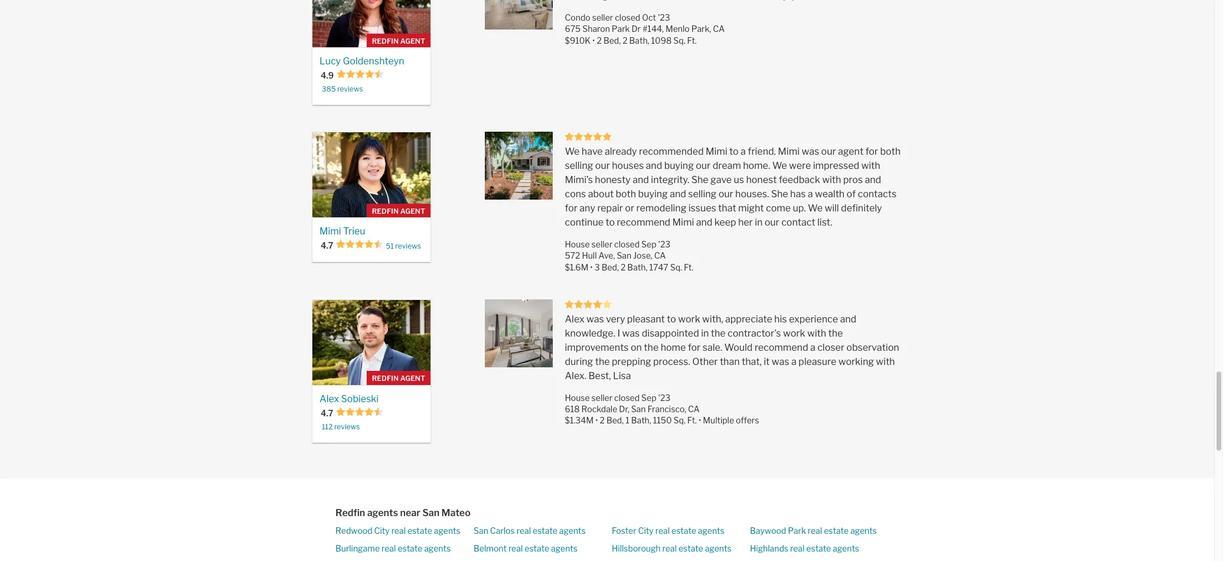 Task type: vqa. For each thing, say whether or not it's contained in the screenshot.
any
yes



Task type: describe. For each thing, give the bounding box(es) containing it.
alex.
[[565, 370, 587, 382]]

hillsborough
[[612, 543, 661, 554]]

1 horizontal spatial selling
[[688, 189, 717, 200]]

sep for mimi's
[[642, 239, 657, 249]]

agent for alex sobieski
[[400, 374, 425, 383]]

agent for lucy goldenshteyn
[[400, 36, 425, 45]]

for inside alex was very pleasant to work with, appreciate his experience and knowledge. i was disappointed in the contractor's work with the improvements on the home for sale. would recommend a closer observation during the prepping process. other than that, it was a pleasure working with alex. best, lisa
[[688, 342, 701, 353]]

• inside the house seller closed  sep '23 572 hull ave, san jose, ca $1.6m • 3 bed, 2 bath, 1747 sq. ft.
[[590, 262, 593, 272]]

appreciate
[[726, 314, 773, 325]]

houses.
[[736, 189, 769, 200]]

• left multiple
[[699, 416, 701, 426]]

4.9
[[321, 70, 334, 80]]

up.
[[793, 203, 806, 214]]

the right on in the right of the page
[[644, 342, 659, 353]]

reviews for sobieski
[[334, 422, 360, 431]]

'23 for pleasant
[[658, 393, 671, 403]]

alex sobieski 4.7
[[320, 393, 379, 418]]

the down "with,"
[[711, 328, 726, 339]]

a left friend. at the top right of page
[[741, 146, 746, 157]]

rating 4.7 out of 5 element for trieu
[[336, 239, 384, 251]]

keep
[[715, 217, 736, 228]]

very
[[606, 314, 625, 325]]

francisco,
[[648, 404, 686, 414]]

integrity.
[[651, 174, 690, 186]]

a up pleasure
[[811, 342, 816, 353]]

sale.
[[703, 342, 723, 353]]

contact
[[782, 217, 816, 228]]

real down redfin agents near san mateo
[[391, 526, 406, 536]]

mimi inside the mimi trieu 4.7
[[320, 226, 341, 237]]

condo seller closed  oct '23 675 sharon park dr #144, menlo park, ca $910k • 2 bed, 2 bath, 1098 sq. ft.
[[565, 12, 725, 45]]

estate down redwood city real estate agents
[[398, 543, 422, 554]]

ca for mimi
[[654, 251, 666, 261]]

knowledge.
[[565, 328, 616, 339]]

385
[[322, 85, 336, 93]]

offers
[[736, 416, 759, 426]]

real up hillsborough real estate agents
[[656, 526, 670, 536]]

redfin agents near san mateo
[[336, 507, 471, 519]]

during
[[565, 356, 593, 367]]

redfin for trieu
[[372, 207, 399, 215]]

redfin agent for trieu
[[372, 207, 425, 215]]

alex sobieski link
[[320, 393, 424, 406]]

estate up highlands real estate agents link
[[824, 526, 849, 536]]

'23 inside condo seller closed  oct '23 675 sharon park dr #144, menlo park, ca $910k • 2 bed, 2 bath, 1098 sq. ft.
[[658, 12, 670, 23]]

51
[[386, 242, 394, 251]]

definitely
[[841, 203, 882, 214]]

list.
[[818, 217, 833, 228]]

estate down san carlos real estate agents
[[525, 543, 549, 554]]

with up wealth
[[822, 174, 841, 186]]

real down foster city real estate agents
[[663, 543, 677, 554]]

wealth
[[815, 189, 845, 200]]

best,
[[589, 370, 611, 382]]

bath, for recommended
[[628, 262, 648, 272]]

in inside we have already recommended mimi to a friend. mimi was our agent for both selling our houses and buying our dream home. we were impressed with mimi's honesty and integrity. she gave us honest feedback with pros and cons about both buying and selling our houses. she has a wealth of contacts for any repair or remodeling issues that might come up. we will definitely continue to recommend mimi and keep her in our contact list.
[[755, 217, 763, 228]]

oct
[[642, 12, 656, 23]]

and inside alex was very pleasant to work with, appreciate his experience and knowledge. i was disappointed in the contractor's work with the improvements on the home for sale. would recommend a closer observation during the prepping process. other than that, it was a pleasure working with alex. best, lisa
[[840, 314, 857, 325]]

cons
[[565, 189, 586, 200]]

honest
[[746, 174, 777, 186]]

mimi down issues
[[673, 217, 694, 228]]

his
[[775, 314, 787, 325]]

baywood
[[750, 526, 786, 536]]

to inside alex was very pleasant to work with, appreciate his experience and knowledge. i was disappointed in the contractor's work with the improvements on the home for sale. would recommend a closer observation during the prepping process. other than that, it was a pleasure working with alex. best, lisa
[[667, 314, 676, 325]]

will
[[825, 203, 839, 214]]

observation
[[847, 342, 900, 353]]

estate down near
[[408, 526, 432, 536]]

recommend inside we have already recommended mimi to a friend. mimi was our agent for both selling our houses and buying our dream home. we were impressed with mimi's honesty and integrity. she gave us honest feedback with pros and cons about both buying and selling our houses. she has a wealth of contacts for any repair or remodeling issues that might come up. we will definitely continue to recommend mimi and keep her in our contact list.
[[617, 217, 671, 228]]

city for redwood
[[374, 526, 390, 536]]

our up impressed
[[822, 146, 836, 157]]

highlands real estate agents
[[750, 543, 860, 554]]

seller inside condo seller closed  oct '23 675 sharon park dr #144, menlo park, ca $910k • 2 bed, 2 bath, 1098 sq. ft.
[[592, 12, 613, 23]]

was right it
[[772, 356, 790, 367]]

0 vertical spatial buying
[[664, 160, 694, 171]]

0 horizontal spatial she
[[692, 174, 709, 186]]

sep for sale.
[[642, 393, 657, 403]]

burlingame real estate agents link
[[336, 543, 451, 554]]

other
[[693, 356, 718, 367]]

385 reviews
[[322, 85, 363, 93]]

ft. for mimi
[[684, 262, 694, 272]]

home
[[661, 342, 686, 353]]

have
[[582, 146, 603, 157]]

a left pleasure
[[792, 356, 797, 367]]

recommend inside alex was very pleasant to work with, appreciate his experience and knowledge. i was disappointed in the contractor's work with the improvements on the home for sale. would recommend a closer observation during the prepping process. other than that, it was a pleasure working with alex. best, lisa
[[755, 342, 809, 353]]

rating 4.7 out of 5 element for sobieski
[[336, 407, 384, 419]]

disappointed
[[642, 328, 699, 339]]

jose,
[[633, 251, 653, 261]]

city for foster
[[638, 526, 654, 536]]

• down rockdale
[[596, 416, 598, 426]]

'23 for recommended
[[658, 239, 671, 249]]

• inside condo seller closed  oct '23 675 sharon park dr #144, menlo park, ca $910k • 2 bed, 2 bath, 1098 sq. ft.
[[593, 35, 595, 45]]

experience
[[789, 314, 838, 325]]

675
[[565, 24, 581, 34]]

2 inside house seller closed  sep '23 618 rockdale dr, san francisco, ca $1.34m • 2 bed, 1 bath, 1150 sq. ft. • multiple offers
[[600, 416, 605, 426]]

would
[[725, 342, 753, 353]]

0 vertical spatial work
[[678, 314, 700, 325]]

honesty
[[595, 174, 631, 186]]

real up 'belmont real estate agents' 'link'
[[517, 526, 531, 536]]

redfin for sobieski
[[372, 374, 399, 383]]

san carlos real estate agents
[[474, 526, 586, 536]]

san francisco real estate agent lucy goldenshteyn image
[[313, 0, 431, 47]]

pleasure
[[799, 356, 837, 367]]

sobieski
[[341, 393, 379, 405]]

rockdale
[[582, 404, 618, 414]]

112 reviews
[[322, 422, 360, 431]]

of
[[847, 189, 856, 200]]

618
[[565, 404, 580, 414]]

has
[[790, 189, 806, 200]]

foster city real estate agents
[[612, 526, 725, 536]]

home.
[[743, 160, 771, 171]]

was right i
[[622, 328, 640, 339]]

redwood city real estate agents link
[[336, 526, 461, 536]]

lucy
[[320, 56, 341, 67]]

impressed
[[813, 160, 860, 171]]

condo
[[565, 12, 591, 23]]

lisa
[[613, 370, 631, 382]]

sharon
[[583, 24, 610, 34]]

1098
[[651, 35, 672, 45]]

foster city real estate agents link
[[612, 526, 725, 536]]

closer
[[818, 342, 845, 353]]

her
[[738, 217, 753, 228]]

and up integrity. on the right top of page
[[646, 160, 662, 171]]

2 horizontal spatial to
[[730, 146, 739, 157]]

a right has
[[808, 189, 813, 200]]

burlingame
[[336, 543, 380, 554]]

0 horizontal spatial both
[[616, 189, 636, 200]]

was up knowledge.
[[587, 314, 604, 325]]

house seller closed  sep '23 572 hull ave, san jose, ca $1.6m • 3 bed, 2 bath, 1747 sq. ft.
[[565, 239, 694, 272]]

near
[[400, 507, 421, 519]]

multiple
[[703, 416, 734, 426]]

and down houses
[[633, 174, 649, 186]]

real up highlands real estate agents
[[808, 526, 822, 536]]

house seller closed  sep '23 618 rockdale dr, san francisco, ca $1.34m • 2 bed, 1 bath, 1150 sq. ft. • multiple offers
[[565, 393, 759, 426]]

highlands
[[750, 543, 789, 554]]

real down carlos
[[509, 543, 523, 554]]

our up honesty
[[595, 160, 610, 171]]

contractor's
[[728, 328, 781, 339]]

mimi trieu 4.7
[[320, 226, 365, 251]]

repair
[[597, 203, 623, 214]]

the up best,
[[595, 356, 610, 367]]

3
[[595, 262, 600, 272]]

1 vertical spatial buying
[[638, 189, 668, 200]]

we have already recommended mimi to a friend. mimi was our agent for both selling our houses and buying our dream home. we were impressed with mimi's honesty and integrity. she gave us honest feedback with pros and cons about both buying and selling our houses. she has a wealth of contacts for any repair or remodeling issues that might come up. we will definitely continue to recommend mimi and keep her in our contact list.
[[565, 146, 903, 228]]

in inside alex was very pleasant to work with, appreciate his experience and knowledge. i was disappointed in the contractor's work with the improvements on the home for sale. would recommend a closer observation during the prepping process. other than that, it was a pleasure working with alex. best, lisa
[[701, 328, 709, 339]]

rating 4.9 out of 5 element
[[337, 69, 384, 81]]

4.7 for mimi
[[321, 241, 333, 251]]

with down the 'observation'
[[876, 356, 895, 367]]

redfin agent for goldenshteyn
[[372, 36, 425, 45]]

san up belmont
[[474, 526, 488, 536]]



Task type: locate. For each thing, give the bounding box(es) containing it.
1 horizontal spatial recommend
[[755, 342, 809, 353]]

san right near
[[422, 507, 440, 519]]

sq. down menlo at the right top of the page
[[674, 35, 686, 45]]

on
[[631, 342, 642, 353]]

2 vertical spatial we
[[808, 203, 823, 214]]

2 redfin agent from the top
[[372, 207, 425, 215]]

estate
[[408, 526, 432, 536], [533, 526, 558, 536], [672, 526, 696, 536], [824, 526, 849, 536], [398, 543, 422, 554], [525, 543, 549, 554], [679, 543, 703, 554], [807, 543, 831, 554]]

house for we have already recommended mimi to a friend. mimi was our agent for both selling our houses and buying our dream home. we were impressed with mimi's honesty and integrity. she gave us honest feedback with pros and cons about both buying and selling our houses. she has a wealth of contacts for any repair or remodeling issues that might come up. we will definitely continue to recommend mimi and keep her in our contact list.
[[565, 239, 590, 249]]

1 vertical spatial recommend
[[755, 342, 809, 353]]

recommend up it
[[755, 342, 809, 353]]

continue
[[565, 217, 604, 228]]

572
[[565, 251, 580, 261]]

2 sep from the top
[[642, 393, 657, 403]]

0 vertical spatial agent
[[400, 36, 425, 45]]

1 horizontal spatial we
[[773, 160, 787, 171]]

0 vertical spatial she
[[692, 174, 709, 186]]

2 inside the house seller closed  sep '23 572 hull ave, san jose, ca $1.6m • 3 bed, 2 bath, 1747 sq. ft.
[[621, 262, 626, 272]]

2 house from the top
[[565, 393, 590, 403]]

2 agent from the top
[[400, 207, 425, 215]]

alex
[[565, 314, 585, 325], [320, 393, 339, 405]]

1 horizontal spatial to
[[667, 314, 676, 325]]

0 vertical spatial alex
[[565, 314, 585, 325]]

estate up hillsborough real estate agents
[[672, 526, 696, 536]]

bed, left 1
[[607, 416, 624, 426]]

0 vertical spatial for
[[866, 146, 878, 157]]

1 vertical spatial 4.7
[[321, 408, 333, 418]]

'23 inside the house seller closed  sep '23 572 hull ave, san jose, ca $1.6m • 3 bed, 2 bath, 1747 sq. ft.
[[658, 239, 671, 249]]

0 vertical spatial bed,
[[604, 35, 621, 45]]

sq. inside the house seller closed  sep '23 572 hull ave, san jose, ca $1.6m • 3 bed, 2 bath, 1747 sq. ft.
[[670, 262, 682, 272]]

sep up jose, in the top right of the page
[[642, 239, 657, 249]]

might
[[738, 203, 764, 214]]

2 rating 4.7 out of 5 element from the top
[[336, 407, 384, 419]]

agent up the "51 reviews"
[[400, 207, 425, 215]]

and down integrity. on the right top of page
[[670, 189, 686, 200]]

0 horizontal spatial alex
[[320, 393, 339, 405]]

sq. for mimi
[[670, 262, 682, 272]]

san francisco real estate agent alex sobieski image
[[313, 300, 431, 385]]

real down redwood city real estate agents
[[382, 543, 396, 554]]

385 reviews link
[[322, 85, 363, 94]]

1 horizontal spatial work
[[783, 328, 806, 339]]

baywood park real estate agents link
[[750, 526, 877, 536]]

ca inside the house seller closed  sep '23 572 hull ave, san jose, ca $1.6m • 3 bed, 2 bath, 1747 sq. ft.
[[654, 251, 666, 261]]

0 vertical spatial sep
[[642, 239, 657, 249]]

4.7 inside the mimi trieu 4.7
[[321, 241, 333, 251]]

1 agent from the top
[[400, 36, 425, 45]]

1 redfin agent from the top
[[372, 36, 425, 45]]

0 vertical spatial both
[[880, 146, 901, 157]]

• left 3
[[590, 262, 593, 272]]

bath, down the dr
[[629, 35, 650, 45]]

trieu
[[343, 226, 365, 237]]

0 vertical spatial reviews
[[337, 85, 363, 93]]

0 vertical spatial redfin agent
[[372, 36, 425, 45]]

closed for very
[[614, 393, 640, 403]]

seller up rockdale
[[592, 393, 613, 403]]

0 vertical spatial house
[[565, 239, 590, 249]]

we
[[565, 146, 580, 157], [773, 160, 787, 171], [808, 203, 823, 214]]

closed up dr,
[[614, 393, 640, 403]]

ca inside condo seller closed  oct '23 675 sharon park dr #144, menlo park, ca $910k • 2 bed, 2 bath, 1098 sq. ft.
[[713, 24, 725, 34]]

0 vertical spatial sq.
[[674, 35, 686, 45]]

1 vertical spatial ft.
[[684, 262, 694, 272]]

seller for was
[[592, 393, 613, 403]]

1 city from the left
[[374, 526, 390, 536]]

ft. down park,
[[687, 35, 697, 45]]

redfin up alex sobieski link
[[372, 374, 399, 383]]

1747
[[649, 262, 669, 272]]

2 vertical spatial sq.
[[674, 416, 686, 426]]

0 horizontal spatial recommend
[[617, 217, 671, 228]]

san inside house seller closed  sep '23 618 rockdale dr, san francisco, ca $1.34m • 2 bed, 1 bath, 1150 sq. ft. • multiple offers
[[631, 404, 646, 414]]

for right agent
[[866, 146, 878, 157]]

ca right 'francisco,'
[[688, 404, 700, 414]]

alex for alex sobieski 4.7
[[320, 393, 339, 405]]

redfin
[[372, 36, 399, 45], [372, 207, 399, 215], [372, 374, 399, 383], [336, 507, 365, 519]]

1 vertical spatial sq.
[[670, 262, 682, 272]]

1 horizontal spatial alex
[[565, 314, 585, 325]]

both up or
[[616, 189, 636, 200]]

it
[[764, 356, 770, 367]]

we right up. on the top of page
[[808, 203, 823, 214]]

1 horizontal spatial she
[[771, 189, 788, 200]]

for down cons
[[565, 203, 578, 214]]

house for alex was very pleasant to work with, appreciate his experience and knowledge. i was disappointed in the contractor's work with the improvements on the home for sale. would recommend a closer observation during the prepping process. other than that, it was a pleasure working with alex. best, lisa
[[565, 393, 590, 403]]

2 horizontal spatial for
[[866, 146, 878, 157]]

1 vertical spatial in
[[701, 328, 709, 339]]

foster
[[612, 526, 637, 536]]

2 vertical spatial reviews
[[334, 422, 360, 431]]

1 vertical spatial alex
[[320, 393, 339, 405]]

4.7 inside "alex sobieski 4.7"
[[321, 408, 333, 418]]

• down sharon
[[593, 35, 595, 45]]

mimi
[[706, 146, 728, 157], [778, 146, 800, 157], [673, 217, 694, 228], [320, 226, 341, 237]]

1 vertical spatial selling
[[688, 189, 717, 200]]

1 vertical spatial house
[[565, 393, 590, 403]]

ft. for to
[[688, 416, 697, 426]]

friend.
[[748, 146, 776, 157]]

gave
[[711, 174, 732, 186]]

we left have
[[565, 146, 580, 157]]

ft. inside the house seller closed  sep '23 572 hull ave, san jose, ca $1.6m • 3 bed, 2 bath, 1747 sq. ft.
[[684, 262, 694, 272]]

4.7 up 112
[[321, 408, 333, 418]]

seller inside house seller closed  sep '23 618 rockdale dr, san francisco, ca $1.34m • 2 bed, 1 bath, 1150 sq. ft. • multiple offers
[[592, 393, 613, 403]]

mimi up were
[[778, 146, 800, 157]]

she up come
[[771, 189, 788, 200]]

0 horizontal spatial we
[[565, 146, 580, 157]]

seller up sharon
[[592, 12, 613, 23]]

1 vertical spatial she
[[771, 189, 788, 200]]

1 vertical spatial seller
[[592, 239, 613, 249]]

any
[[580, 203, 595, 214]]

sq. right 1747
[[670, 262, 682, 272]]

'23 right the oct on the top right of page
[[658, 12, 670, 23]]

our up that
[[719, 189, 734, 200]]

bed, inside house seller closed  sep '23 618 rockdale dr, san francisco, ca $1.34m • 2 bed, 1 bath, 1150 sq. ft. • multiple offers
[[607, 416, 624, 426]]

0 vertical spatial 4.7
[[321, 241, 333, 251]]

agent
[[838, 146, 864, 157]]

1
[[626, 416, 630, 426]]

0 vertical spatial '23
[[658, 12, 670, 23]]

lucy goldenshteyn 4.9
[[320, 56, 404, 80]]

san francisco real estate agent mimi trieu image
[[313, 132, 431, 217]]

0 vertical spatial we
[[565, 146, 580, 157]]

bath, inside house seller closed  sep '23 618 rockdale dr, san francisco, ca $1.34m • 2 bed, 1 bath, 1150 sq. ft. • multiple offers
[[631, 416, 651, 426]]

mateo
[[442, 507, 471, 519]]

bath, right 1
[[631, 416, 651, 426]]

1 vertical spatial bath,
[[628, 262, 648, 272]]

3 agent from the top
[[400, 374, 425, 383]]

4.7 for alex
[[321, 408, 333, 418]]

work down his
[[783, 328, 806, 339]]

recommend down or
[[617, 217, 671, 228]]

1 horizontal spatial park
[[788, 526, 806, 536]]

closed
[[615, 12, 641, 23], [614, 239, 640, 249], [614, 393, 640, 403]]

'23 inside house seller closed  sep '23 618 rockdale dr, san francisco, ca $1.34m • 2 bed, 1 bath, 1150 sq. ft. • multiple offers
[[658, 393, 671, 403]]

0 vertical spatial in
[[755, 217, 763, 228]]

sq.
[[674, 35, 686, 45], [670, 262, 682, 272], [674, 416, 686, 426]]

reviews inside "link"
[[337, 85, 363, 93]]

rating 4.0 out of 5 element
[[565, 299, 612, 311]]

to up dream
[[730, 146, 739, 157]]

house inside house seller closed  sep '23 618 rockdale dr, san francisco, ca $1.34m • 2 bed, 1 bath, 1150 sq. ft. • multiple offers
[[565, 393, 590, 403]]

bed,
[[604, 35, 621, 45], [602, 262, 619, 272], [607, 416, 624, 426]]

menlo
[[666, 24, 690, 34]]

sq. inside condo seller closed  oct '23 675 sharon park dr #144, menlo park, ca $910k • 2 bed, 2 bath, 1098 sq. ft.
[[674, 35, 686, 45]]

alex up 112
[[320, 393, 339, 405]]

alex inside alex was very pleasant to work with, appreciate his experience and knowledge. i was disappointed in the contractor's work with the improvements on the home for sale. would recommend a closer observation during the prepping process. other than that, it was a pleasure working with alex. best, lisa
[[565, 314, 585, 325]]

alex for alex was very pleasant to work with, appreciate his experience and knowledge. i was disappointed in the contractor's work with the improvements on the home for sale. would recommend a closer observation during the prepping process. other than that, it was a pleasure working with alex. best, lisa
[[565, 314, 585, 325]]

redfin up goldenshteyn
[[372, 36, 399, 45]]

51 reviews
[[386, 242, 421, 251]]

sq. for to
[[674, 416, 686, 426]]

for
[[866, 146, 878, 157], [565, 203, 578, 214], [688, 342, 701, 353]]

sep inside the house seller closed  sep '23 572 hull ave, san jose, ca $1.6m • 3 bed, 2 bath, 1747 sq. ft.
[[642, 239, 657, 249]]

belmont
[[474, 543, 507, 554]]

1 rating 4.7 out of 5 element from the top
[[336, 239, 384, 251]]

belmont real estate agents link
[[474, 543, 578, 554]]

process.
[[653, 356, 691, 367]]

come
[[766, 203, 791, 214]]

with up pros
[[862, 160, 881, 171]]

1 vertical spatial reviews
[[395, 242, 421, 251]]

0 vertical spatial selling
[[565, 160, 593, 171]]

2 vertical spatial bath,
[[631, 416, 651, 426]]

bed, for very
[[607, 416, 624, 426]]

pleasant
[[627, 314, 665, 325]]

redfin agent up goldenshteyn
[[372, 36, 425, 45]]

1 vertical spatial park
[[788, 526, 806, 536]]

ave,
[[599, 251, 615, 261]]

ft. inside condo seller closed  oct '23 675 sharon park dr #144, menlo park, ca $910k • 2 bed, 2 bath, 1098 sq. ft.
[[687, 35, 697, 45]]

2 vertical spatial seller
[[592, 393, 613, 403]]

$1.6m
[[565, 262, 589, 272]]

reviews right 51
[[395, 242, 421, 251]]

rating 5.0 out of 5 element
[[565, 132, 612, 143]]

2 vertical spatial '23
[[658, 393, 671, 403]]

0 horizontal spatial for
[[565, 203, 578, 214]]

seller for have
[[592, 239, 613, 249]]

1 horizontal spatial both
[[880, 146, 901, 157]]

mimi left trieu
[[320, 226, 341, 237]]

real down baywood park real estate agents
[[790, 543, 805, 554]]

1 vertical spatial agent
[[400, 207, 425, 215]]

agent up alex sobieski link
[[400, 374, 425, 383]]

1 vertical spatial closed
[[614, 239, 640, 249]]

the
[[711, 328, 726, 339], [829, 328, 843, 339], [644, 342, 659, 353], [595, 356, 610, 367]]

city up hillsborough
[[638, 526, 654, 536]]

bed, for already
[[602, 262, 619, 272]]

0 vertical spatial seller
[[592, 12, 613, 23]]

issues
[[689, 203, 716, 214]]

1 horizontal spatial in
[[755, 217, 763, 228]]

san right the ave,
[[617, 251, 632, 261]]

1 horizontal spatial ca
[[688, 404, 700, 414]]

closed inside the house seller closed  sep '23 572 hull ave, san jose, ca $1.6m • 3 bed, 2 bath, 1747 sq. ft.
[[614, 239, 640, 249]]

remodeling
[[637, 203, 687, 214]]

1 vertical spatial '23
[[658, 239, 671, 249]]

and up contacts on the right of page
[[865, 174, 881, 186]]

selling up mimi's
[[565, 160, 593, 171]]

was up were
[[802, 146, 819, 157]]

buying
[[664, 160, 694, 171], [638, 189, 668, 200]]

dream
[[713, 160, 741, 171]]

alex inside "alex sobieski 4.7"
[[320, 393, 339, 405]]

mimi trieu link
[[320, 225, 424, 238]]

2 vertical spatial ft.
[[688, 416, 697, 426]]

selling
[[565, 160, 593, 171], [688, 189, 717, 200]]

closed for already
[[614, 239, 640, 249]]

seller inside the house seller closed  sep '23 572 hull ave, san jose, ca $1.6m • 3 bed, 2 bath, 1747 sq. ft.
[[592, 239, 613, 249]]

sep inside house seller closed  sep '23 618 rockdale dr, san francisco, ca $1.34m • 2 bed, 1 bath, 1150 sq. ft. • multiple offers
[[642, 393, 657, 403]]

belmont real estate agents
[[474, 543, 578, 554]]

2 vertical spatial agent
[[400, 374, 425, 383]]

bath, inside condo seller closed  oct '23 675 sharon park dr #144, menlo park, ca $910k • 2 bed, 2 bath, 1098 sq. ft.
[[629, 35, 650, 45]]

2 vertical spatial ca
[[688, 404, 700, 414]]

0 horizontal spatial to
[[606, 217, 615, 228]]

2 4.7 from the top
[[321, 408, 333, 418]]

estate down foster city real estate agents
[[679, 543, 703, 554]]

closed inside house seller closed  sep '23 618 rockdale dr, san francisco, ca $1.34m • 2 bed, 1 bath, 1150 sq. ft. • multiple offers
[[614, 393, 640, 403]]

sep up 'francisco,'
[[642, 393, 657, 403]]

the up closer
[[829, 328, 843, 339]]

we left were
[[773, 160, 787, 171]]

reviews for trieu
[[395, 242, 421, 251]]

redfin agent up alex sobieski link
[[372, 374, 425, 383]]

1 vertical spatial ca
[[654, 251, 666, 261]]

1 vertical spatial rating 4.7 out of 5 element
[[336, 407, 384, 419]]

house up 618 at left
[[565, 393, 590, 403]]

0 vertical spatial rating 4.7 out of 5 element
[[336, 239, 384, 251]]

2 vertical spatial redfin agent
[[372, 374, 425, 383]]

recommend
[[617, 217, 671, 228], [755, 342, 809, 353]]

already
[[605, 146, 637, 157]]

selling up issues
[[688, 189, 717, 200]]

1 vertical spatial both
[[616, 189, 636, 200]]

2 vertical spatial for
[[688, 342, 701, 353]]

agent for mimi trieu
[[400, 207, 425, 215]]

ft. inside house seller closed  sep '23 618 rockdale dr, san francisco, ca $1.34m • 2 bed, 1 bath, 1150 sq. ft. • multiple offers
[[688, 416, 697, 426]]

bath, down jose, in the top right of the page
[[628, 262, 648, 272]]

and down issues
[[696, 217, 713, 228]]

$1.34m
[[565, 416, 594, 426]]

2 vertical spatial bed,
[[607, 416, 624, 426]]

about
[[588, 189, 614, 200]]

contacts
[[858, 189, 897, 200]]

in
[[755, 217, 763, 228], [701, 328, 709, 339]]

bath, inside the house seller closed  sep '23 572 hull ave, san jose, ca $1.6m • 3 bed, 2 bath, 1747 sq. ft.
[[628, 262, 648, 272]]

'23 up 'francisco,'
[[658, 393, 671, 403]]

sq. down 'francisco,'
[[674, 416, 686, 426]]

real
[[391, 526, 406, 536], [517, 526, 531, 536], [656, 526, 670, 536], [808, 526, 822, 536], [382, 543, 396, 554], [509, 543, 523, 554], [663, 543, 677, 554], [790, 543, 805, 554]]

0 vertical spatial ft.
[[687, 35, 697, 45]]

closed inside condo seller closed  oct '23 675 sharon park dr #144, menlo park, ca $910k • 2 bed, 2 bath, 1098 sq. ft.
[[615, 12, 641, 23]]

1 vertical spatial redfin agent
[[372, 207, 425, 215]]

ca right park,
[[713, 24, 725, 34]]

0 horizontal spatial work
[[678, 314, 700, 325]]

bed, down sharon
[[604, 35, 621, 45]]

our down come
[[765, 217, 780, 228]]

reviews for goldenshteyn
[[337, 85, 363, 93]]

both
[[880, 146, 901, 157], [616, 189, 636, 200]]

bed, inside the house seller closed  sep '23 572 hull ave, san jose, ca $1.6m • 3 bed, 2 bath, 1747 sq. ft.
[[602, 262, 619, 272]]

highlands real estate agents link
[[750, 543, 860, 554]]

1 sep from the top
[[642, 239, 657, 249]]

0 vertical spatial ca
[[713, 24, 725, 34]]

our up gave
[[696, 160, 711, 171]]

city up burlingame real estate agents
[[374, 526, 390, 536]]

bath, for pleasant
[[631, 416, 651, 426]]

ft.
[[687, 35, 697, 45], [684, 262, 694, 272], [688, 416, 697, 426]]

ft. right 1747
[[684, 262, 694, 272]]

2 city from the left
[[638, 526, 654, 536]]

0 vertical spatial park
[[612, 24, 630, 34]]

$910k
[[565, 35, 591, 45]]

us
[[734, 174, 744, 186]]

0 horizontal spatial in
[[701, 328, 709, 339]]

lucy goldenshteyn link
[[320, 55, 424, 68]]

to up disappointed at the bottom right of the page
[[667, 314, 676, 325]]

2 horizontal spatial we
[[808, 203, 823, 214]]

ca inside house seller closed  sep '23 618 rockdale dr, san francisco, ca $1.34m • 2 bed, 1 bath, 1150 sq. ft. • multiple offers
[[688, 404, 700, 414]]

1 house from the top
[[565, 239, 590, 249]]

that,
[[742, 356, 762, 367]]

redfin agent up mimi trieu link
[[372, 207, 425, 215]]

buying up remodeling
[[638, 189, 668, 200]]

reviews inside 'link'
[[395, 242, 421, 251]]

4.7 down mimi trieu link
[[321, 241, 333, 251]]

city
[[374, 526, 390, 536], [638, 526, 654, 536]]

estate down baywood park real estate agents
[[807, 543, 831, 554]]

1 vertical spatial for
[[565, 203, 578, 214]]

1 vertical spatial to
[[606, 217, 615, 228]]

with down experience
[[808, 328, 827, 339]]

estate up 'belmont real estate agents' 'link'
[[533, 526, 558, 536]]

agent up goldenshteyn
[[400, 36, 425, 45]]

1150
[[653, 416, 672, 426]]

0 vertical spatial recommend
[[617, 217, 671, 228]]

1 vertical spatial we
[[773, 160, 787, 171]]

0 horizontal spatial park
[[612, 24, 630, 34]]

3 redfin agent from the top
[[372, 374, 425, 383]]

ft. left multiple
[[688, 416, 697, 426]]

house inside the house seller closed  sep '23 572 hull ave, san jose, ca $1.6m • 3 bed, 2 bath, 1747 sq. ft.
[[565, 239, 590, 249]]

'23 up 1747
[[658, 239, 671, 249]]

than
[[720, 356, 740, 367]]

work up disappointed at the bottom right of the page
[[678, 314, 700, 325]]

0 horizontal spatial selling
[[565, 160, 593, 171]]

rating 4.7 out of 5 element down sobieski
[[336, 407, 384, 419]]

was inside we have already recommended mimi to a friend. mimi was our agent for both selling our houses and buying our dream home. we were impressed with mimi's honesty and integrity. she gave us honest feedback with pros and cons about both buying and selling our houses. she has a wealth of contacts for any repair or remodeling issues that might come up. we will definitely continue to recommend mimi and keep her in our contact list.
[[802, 146, 819, 157]]

0 vertical spatial closed
[[615, 12, 641, 23]]

2 vertical spatial to
[[667, 314, 676, 325]]

0 vertical spatial to
[[730, 146, 739, 157]]

ca for to
[[688, 404, 700, 414]]

1 vertical spatial work
[[783, 328, 806, 339]]

burlingame real estate agents
[[336, 543, 451, 554]]

hull
[[582, 251, 597, 261]]

2 vertical spatial closed
[[614, 393, 640, 403]]

sq. inside house seller closed  sep '23 618 rockdale dr, san francisco, ca $1.34m • 2 bed, 1 bath, 1150 sq. ft. • multiple offers
[[674, 416, 686, 426]]

seller up the ave,
[[592, 239, 613, 249]]

redfin up redwood
[[336, 507, 365, 519]]

for up other at the right of the page
[[688, 342, 701, 353]]

1 horizontal spatial for
[[688, 342, 701, 353]]

mimi up dream
[[706, 146, 728, 157]]

0 horizontal spatial city
[[374, 526, 390, 536]]

1 vertical spatial sep
[[642, 393, 657, 403]]

bed, inside condo seller closed  oct '23 675 sharon park dr #144, menlo park, ca $910k • 2 bed, 2 bath, 1098 sq. ft.
[[604, 35, 621, 45]]

1 4.7 from the top
[[321, 241, 333, 251]]

with,
[[702, 314, 723, 325]]

1 horizontal spatial city
[[638, 526, 654, 536]]

redfin agent for sobieski
[[372, 374, 425, 383]]

0 vertical spatial bath,
[[629, 35, 650, 45]]

park inside condo seller closed  oct '23 675 sharon park dr #144, menlo park, ca $910k • 2 bed, 2 bath, 1098 sq. ft.
[[612, 24, 630, 34]]

rating 4.7 out of 5 element
[[336, 239, 384, 251], [336, 407, 384, 419]]

hillsborough real estate agents link
[[612, 543, 732, 554]]

2 horizontal spatial ca
[[713, 24, 725, 34]]

0 horizontal spatial ca
[[654, 251, 666, 261]]

redfin for goldenshteyn
[[372, 36, 399, 45]]

1 vertical spatial bed,
[[602, 262, 619, 272]]

san inside the house seller closed  sep '23 572 hull ave, san jose, ca $1.6m • 3 bed, 2 bath, 1747 sq. ft.
[[617, 251, 632, 261]]

pros
[[843, 174, 863, 186]]

alex down rating 4.0 out of 5 element
[[565, 314, 585, 325]]



